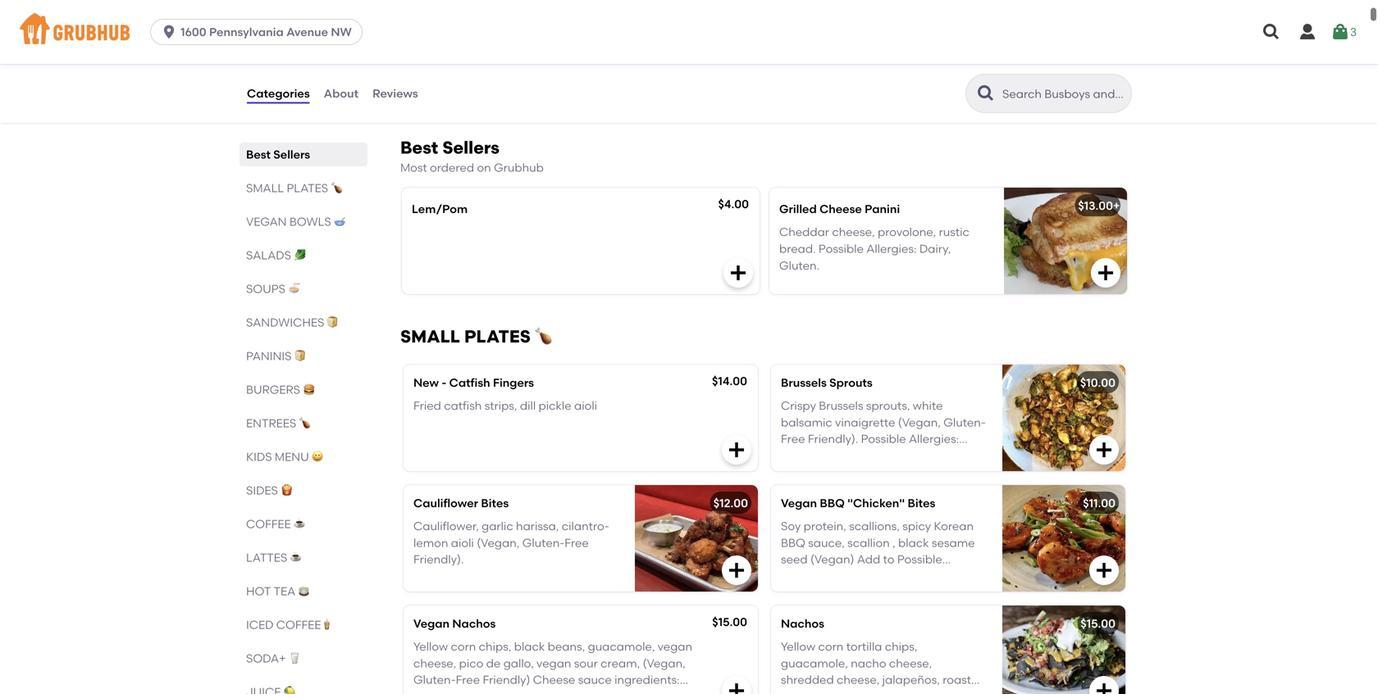 Task type: vqa. For each thing, say whether or not it's contained in the screenshot.
Harissa,
yes



Task type: locate. For each thing, give the bounding box(es) containing it.
1 vertical spatial allergies:
[[909, 433, 959, 446]]

vegan bbq "chicken" bites image
[[1002, 486, 1125, 592]]

2 vertical spatial possible
[[897, 553, 942, 567]]

new - catfish fingers
[[413, 376, 534, 390]]

plates up fingers
[[464, 326, 531, 347]]

ordered
[[430, 161, 474, 175]]

small
[[246, 181, 284, 195], [400, 326, 460, 347]]

(vegan, down white
[[898, 416, 941, 430]]

garlic
[[482, 520, 513, 534]]

0 horizontal spatial free
[[565, 536, 589, 550]]

1 horizontal spatial vegan
[[781, 497, 817, 511]]

1 vertical spatial possible
[[861, 433, 906, 446]]

0 vertical spatial aioli
[[574, 399, 597, 413]]

best down categories button
[[246, 148, 271, 162]]

🍗 right the entrees
[[299, 417, 311, 431]]

0 vertical spatial small plates 🍗
[[246, 181, 342, 195]]

1 horizontal spatial (vegan,
[[898, 416, 941, 430]]

spicy
[[903, 520, 931, 534]]

1 horizontal spatial plates
[[464, 326, 531, 347]]

catfish
[[449, 376, 490, 390]]

1 horizontal spatial 🍞
[[327, 316, 339, 330]]

1 horizontal spatial nachos
[[781, 617, 824, 631]]

☕️ for coffee ☕️
[[294, 518, 305, 532]]

0 horizontal spatial aioli
[[451, 536, 474, 550]]

$13.00
[[1078, 199, 1113, 213]]

lem/pom
[[412, 202, 468, 216]]

3
[[1350, 25, 1357, 39]]

possible down vinaigrette
[[861, 433, 906, 446]]

white
[[913, 399, 943, 413]]

sellers inside the 'best sellers most ordered on grubhub'
[[442, 137, 500, 158]]

aioli right pickle
[[574, 399, 597, 413]]

nachos image
[[1002, 606, 1125, 695]]

sellers up on
[[442, 137, 500, 158]]

brussels sprouts
[[781, 376, 873, 390]]

svg image
[[1262, 22, 1281, 42], [1298, 22, 1317, 42], [728, 263, 748, 283], [1096, 263, 1116, 283], [727, 440, 746, 460], [727, 561, 746, 581], [1094, 561, 1114, 581], [727, 682, 746, 695]]

1 horizontal spatial $15.00
[[1081, 617, 1116, 631]]

0 vertical spatial 🍞
[[327, 316, 339, 330]]

1 horizontal spatial friendly).
[[808, 433, 858, 446]]

gluten- inside cauliflower, garlic harissa, cilantro- lemon aioli (vegan, gluten-free friendly).
[[522, 536, 565, 550]]

bbq up protein,
[[820, 497, 845, 511]]

☕️ for lattes ☕️
[[290, 551, 302, 565]]

(vegan)
[[810, 553, 854, 567]]

friendly). down lemon
[[413, 553, 464, 567]]

0 horizontal spatial bbq
[[781, 536, 805, 550]]

possible down 'cheese,'
[[819, 242, 864, 256]]

1 horizontal spatial best
[[400, 137, 438, 158]]

0 vertical spatial plates
[[287, 181, 328, 195]]

0 vertical spatial (vegan,
[[898, 416, 941, 430]]

$15.00
[[712, 616, 747, 629], [1081, 617, 1116, 631]]

0 horizontal spatial (vegan,
[[477, 536, 520, 550]]

1 horizontal spatial 🍗
[[331, 181, 342, 195]]

friendly). down balsamic
[[808, 433, 858, 446]]

0 vertical spatial ☕️
[[294, 518, 305, 532]]

0 horizontal spatial best
[[246, 148, 271, 162]]

categories button
[[246, 64, 311, 123]]

🍵
[[298, 585, 310, 599]]

vegan down lemon
[[413, 617, 450, 631]]

0 vertical spatial small
[[246, 181, 284, 195]]

categories
[[247, 86, 310, 100]]

1 vertical spatial brussels
[[819, 399, 863, 413]]

-
[[442, 376, 446, 390]]

free up shallots
[[781, 433, 805, 446]]

bites
[[481, 497, 509, 511], [908, 497, 935, 511]]

🍞 right 'sandwiches'
[[327, 316, 339, 330]]

1600 pennsylvania avenue nw button
[[150, 19, 369, 45]]

bites up garlic
[[481, 497, 509, 511]]

🍜
[[288, 282, 300, 296]]

korean
[[934, 520, 974, 534]]

1 horizontal spatial small
[[400, 326, 460, 347]]

grilled cheese panini image
[[1004, 188, 1127, 294]]

1 vertical spatial vegan
[[413, 617, 450, 631]]

🍗 up "🥣"
[[331, 181, 342, 195]]

plates up bowls
[[287, 181, 328, 195]]

sellers
[[442, 137, 500, 158], [273, 148, 310, 162]]

possible inside soy protein, scallions, spicy korean bbq sauce, scallion , black sesame seed (vegan)  add to possible allergies: sesame seed, gluten
[[897, 553, 942, 567]]

vegan
[[781, 497, 817, 511], [413, 617, 450, 631]]

aioli
[[574, 399, 597, 413], [451, 536, 474, 550]]

1 vertical spatial 🍞
[[294, 349, 306, 363]]

0 horizontal spatial nachos
[[452, 617, 496, 631]]

gluten- for white
[[944, 416, 986, 430]]

🍞 right paninis
[[294, 349, 306, 363]]

☕️
[[294, 518, 305, 532], [290, 551, 302, 565]]

🥛
[[289, 652, 300, 666]]

reviews
[[372, 86, 418, 100]]

vegan
[[246, 215, 287, 229]]

pickle
[[539, 399, 571, 413]]

$13.00 +
[[1078, 199, 1120, 213]]

plates
[[287, 181, 328, 195], [464, 326, 531, 347]]

new
[[413, 376, 439, 390]]

burgers
[[246, 383, 300, 397]]

bbq up seed
[[781, 536, 805, 550]]

(vegan, inside the crispy brussels sprouts, white balsamic vinaigrette (vegan, gluten- free friendly).    possible allergies: shallots
[[898, 416, 941, 430]]

$12.00
[[713, 497, 748, 511]]

nw
[[331, 25, 352, 39]]

0 vertical spatial vegan
[[781, 497, 817, 511]]

sandwiches
[[246, 316, 324, 330]]

cauliflower
[[413, 497, 478, 511]]

0 vertical spatial allergies:
[[866, 242, 917, 256]]

brussels up crispy
[[781, 376, 827, 390]]

best sellers
[[246, 148, 310, 162]]

salads 🥬
[[246, 249, 305, 263]]

0 horizontal spatial sellers
[[273, 148, 310, 162]]

0 vertical spatial possible
[[819, 242, 864, 256]]

2 bites from the left
[[908, 497, 935, 511]]

best inside the 'best sellers most ordered on grubhub'
[[400, 137, 438, 158]]

kids menu 😀
[[246, 450, 323, 464]]

tea
[[274, 585, 296, 599]]

allergies: down white
[[909, 433, 959, 446]]

bread.
[[779, 242, 816, 256]]

rustic
[[939, 225, 969, 239]]

soups 🍜
[[246, 282, 300, 296]]

1 horizontal spatial aioli
[[574, 399, 597, 413]]

2 vertical spatial 🍗
[[299, 417, 311, 431]]

1 vertical spatial plates
[[464, 326, 531, 347]]

Search Busboys and Poets - 450 K search field
[[1001, 86, 1126, 102]]

svg image
[[1331, 22, 1350, 42], [161, 24, 177, 40], [1094, 440, 1114, 460], [1094, 682, 1114, 695]]

small up new
[[400, 326, 460, 347]]

small plates 🍗 up "new - catfish fingers"
[[400, 326, 552, 347]]

allergies: down provolone,
[[866, 242, 917, 256]]

0 horizontal spatial vegan
[[413, 617, 450, 631]]

balsamic
[[781, 416, 832, 430]]

scallion
[[848, 536, 890, 550]]

small up vegan
[[246, 181, 284, 195]]

allergies: down seed
[[781, 570, 831, 584]]

0 horizontal spatial gluten-
[[522, 536, 565, 550]]

possible
[[819, 242, 864, 256], [861, 433, 906, 446], [897, 553, 942, 567]]

sandwiches 🍞
[[246, 316, 339, 330]]

sides
[[246, 484, 278, 498]]

(vegan,
[[898, 416, 941, 430], [477, 536, 520, 550]]

gluten- for cilantro-
[[522, 536, 565, 550]]

1600 pennsylvania avenue nw
[[181, 25, 352, 39]]

soda+ 🥛
[[246, 652, 300, 666]]

bites up spicy
[[908, 497, 935, 511]]

0 vertical spatial free
[[781, 433, 805, 446]]

brussels
[[781, 376, 827, 390], [819, 399, 863, 413]]

1 vertical spatial free
[[565, 536, 589, 550]]

$14.00
[[712, 374, 747, 388]]

2 nachos from the left
[[781, 617, 824, 631]]

1 vertical spatial bbq
[[781, 536, 805, 550]]

1 horizontal spatial free
[[781, 433, 805, 446]]

vegan for vegan nachos
[[413, 617, 450, 631]]

gluten-
[[944, 416, 986, 430], [522, 536, 565, 550]]

2 vertical spatial allergies:
[[781, 570, 831, 584]]

1 horizontal spatial bbq
[[820, 497, 845, 511]]

black
[[898, 536, 929, 550]]

cheese,
[[832, 225, 875, 239]]

☕️ right coffee
[[294, 518, 305, 532]]

friendly). inside cauliflower, garlic harissa, cilantro- lemon aioli (vegan, gluten-free friendly).
[[413, 553, 464, 567]]

☕️ right lattes
[[290, 551, 302, 565]]

brussels sprouts image
[[1002, 365, 1125, 472]]

best up most at the left
[[400, 137, 438, 158]]

free inside cauliflower, garlic harissa, cilantro- lemon aioli (vegan, gluten-free friendly).
[[565, 536, 589, 550]]

0 vertical spatial bbq
[[820, 497, 845, 511]]

aioli inside cauliflower, garlic harissa, cilantro- lemon aioli (vegan, gluten-free friendly).
[[451, 536, 474, 550]]

1 vertical spatial gluten-
[[522, 536, 565, 550]]

1 horizontal spatial sellers
[[442, 137, 500, 158]]

(vegan, down garlic
[[477, 536, 520, 550]]

gluten- inside the crispy brussels sprouts, white balsamic vinaigrette (vegan, gluten- free friendly).    possible allergies: shallots
[[944, 416, 986, 430]]

aioli down cauliflower,
[[451, 536, 474, 550]]

sellers down categories button
[[273, 148, 310, 162]]

sprouts,
[[866, 399, 910, 413]]

friendly). inside the crispy brussels sprouts, white balsamic vinaigrette (vegan, gluten- free friendly).    possible allergies: shallots
[[808, 433, 858, 446]]

allergies:
[[866, 242, 917, 256], [909, 433, 959, 446], [781, 570, 831, 584]]

1 horizontal spatial gluten-
[[944, 416, 986, 430]]

2 horizontal spatial 🍗
[[535, 326, 552, 347]]

1 horizontal spatial bites
[[908, 497, 935, 511]]

(vegan, inside cauliflower, garlic harissa, cilantro- lemon aioli (vegan, gluten-free friendly).
[[477, 536, 520, 550]]

small plates 🍗 up vegan bowls 🥣
[[246, 181, 342, 195]]

best for best sellers most ordered on grubhub
[[400, 137, 438, 158]]

0 horizontal spatial friendly).
[[413, 553, 464, 567]]

1 vertical spatial 🍗
[[535, 326, 552, 347]]

0 vertical spatial gluten-
[[944, 416, 986, 430]]

search icon image
[[976, 84, 996, 103]]

$10.00
[[1080, 376, 1116, 390]]

hot
[[246, 585, 271, 599]]

🍗 up pickle
[[535, 326, 552, 347]]

dairy,
[[919, 242, 951, 256]]

possible down black
[[897, 553, 942, 567]]

1 vertical spatial friendly).
[[413, 553, 464, 567]]

cauliflower bites
[[413, 497, 509, 511]]

0 vertical spatial friendly).
[[808, 433, 858, 446]]

1 vertical spatial ☕️
[[290, 551, 302, 565]]

brussels down sprouts
[[819, 399, 863, 413]]

hot tea 🍵
[[246, 585, 310, 599]]

fried
[[413, 399, 441, 413]]

1 vertical spatial (vegan,
[[477, 536, 520, 550]]

free
[[781, 433, 805, 446], [565, 536, 589, 550]]

0 horizontal spatial 🍞
[[294, 349, 306, 363]]

free inside the crispy brussels sprouts, white balsamic vinaigrette (vegan, gluten- free friendly).    possible allergies: shallots
[[781, 433, 805, 446]]

1 vertical spatial small plates 🍗
[[400, 326, 552, 347]]

vegan nachos
[[413, 617, 496, 631]]

vegan up 'soy'
[[781, 497, 817, 511]]

scallions,
[[849, 520, 900, 534]]

on
[[477, 161, 491, 175]]

menu
[[275, 450, 309, 464]]

entrees 🍗
[[246, 417, 311, 431]]

1 vertical spatial aioli
[[451, 536, 474, 550]]

0 horizontal spatial bites
[[481, 497, 509, 511]]

free down the cilantro-
[[565, 536, 589, 550]]

best for best sellers
[[246, 148, 271, 162]]



Task type: describe. For each thing, give the bounding box(es) containing it.
0 horizontal spatial small plates 🍗
[[246, 181, 342, 195]]

free for crispy brussels sprouts, white balsamic vinaigrette (vegan, gluten- free friendly).    possible allergies: shallots
[[781, 433, 805, 446]]

1600
[[181, 25, 206, 39]]

0 horizontal spatial $15.00
[[712, 616, 747, 629]]

sides 🍟
[[246, 484, 292, 498]]

1 nachos from the left
[[452, 617, 496, 631]]

protein,
[[804, 520, 846, 534]]

🍔
[[303, 383, 314, 397]]

0 horizontal spatial plates
[[287, 181, 328, 195]]

vegan for vegan bbq "chicken" bites
[[781, 497, 817, 511]]

gluten.
[[779, 259, 820, 273]]

3 button
[[1331, 17, 1357, 47]]

(vegan, for sprouts,
[[898, 416, 941, 430]]

cauliflower,
[[413, 520, 479, 534]]

about button
[[323, 64, 359, 123]]

1 horizontal spatial small plates 🍗
[[400, 326, 552, 347]]

grilled cheese panini
[[779, 202, 900, 216]]

sesame
[[932, 536, 975, 550]]

"chicken"
[[847, 497, 905, 511]]

strips,
[[485, 399, 517, 413]]

free for cauliflower, garlic harissa, cilantro- lemon aioli (vegan, gluten-free friendly).
[[565, 536, 589, 550]]

possible inside cheddar cheese, provolone, rustic bread.    possible allergies: dairy, gluten.
[[819, 242, 864, 256]]

crispy brussels sprouts, white balsamic vinaigrette (vegan, gluten- free friendly).    possible allergies: shallots
[[781, 399, 986, 463]]

$11.00
[[1083, 497, 1116, 511]]

svg image inside 3 button
[[1331, 22, 1350, 42]]

most
[[400, 161, 427, 175]]

0 vertical spatial 🍗
[[331, 181, 342, 195]]

vegan bowls 🥣
[[246, 215, 345, 229]]

coffee
[[246, 518, 291, 532]]

gluten
[[915, 570, 953, 584]]

soups
[[246, 282, 285, 296]]

iced coffee🧋
[[246, 619, 333, 632]]

fried catfish strips, dill pickle aioli
[[413, 399, 597, 413]]

cheese
[[820, 202, 862, 216]]

burgers 🍔
[[246, 383, 314, 397]]

sauce,
[[808, 536, 845, 550]]

🍟
[[281, 484, 292, 498]]

seed,
[[881, 570, 912, 584]]

brussels inside the crispy brussels sprouts, white balsamic vinaigrette (vegan, gluten- free friendly).    possible allergies: shallots
[[819, 399, 863, 413]]

panini
[[865, 202, 900, 216]]

paninis 🍞
[[246, 349, 306, 363]]

dill
[[520, 399, 536, 413]]

iced
[[246, 619, 274, 632]]

cilantro-
[[562, 520, 609, 534]]

🥬
[[294, 249, 305, 263]]

sesame
[[834, 570, 879, 584]]

catfish
[[444, 399, 482, 413]]

cauliflower bites image
[[635, 486, 758, 592]]

sellers for best sellers most ordered on grubhub
[[442, 137, 500, 158]]

soda+
[[246, 652, 286, 666]]

entrees
[[246, 417, 296, 431]]

soy
[[781, 520, 801, 534]]

fingers
[[493, 376, 534, 390]]

lemon
[[413, 536, 448, 550]]

vinaigrette
[[835, 416, 895, 430]]

🥣
[[334, 215, 345, 229]]

kids
[[246, 450, 272, 464]]

about
[[324, 86, 359, 100]]

allergies: inside the crispy brussels sprouts, white balsamic vinaigrette (vegan, gluten- free friendly).    possible allergies: shallots
[[909, 433, 959, 446]]

svg image inside 1600 pennsylvania avenue nw "button"
[[161, 24, 177, 40]]

1 bites from the left
[[481, 497, 509, 511]]

vegan bbq "chicken" bites
[[781, 497, 935, 511]]

bbq inside soy protein, scallions, spicy korean bbq sauce, scallion , black sesame seed (vegan)  add to possible allergies: sesame seed, gluten
[[781, 536, 805, 550]]

grilled
[[779, 202, 817, 216]]

+
[[1113, 199, 1120, 213]]

allergies: inside soy protein, scallions, spicy korean bbq sauce, scallion , black sesame seed (vegan)  add to possible allergies: sesame seed, gluten
[[781, 570, 831, 584]]

0 vertical spatial brussels
[[781, 376, 827, 390]]

😀
[[312, 450, 323, 464]]

🍞 for sandwiches 🍞
[[327, 316, 339, 330]]

(vegan, for harissa,
[[477, 536, 520, 550]]

0 horizontal spatial small
[[246, 181, 284, 195]]

,
[[893, 536, 895, 550]]

sellers for best sellers
[[273, 148, 310, 162]]

salads
[[246, 249, 291, 263]]

provolone,
[[878, 225, 936, 239]]

paninis
[[246, 349, 292, 363]]

harissa,
[[516, 520, 559, 534]]

pennsylvania
[[209, 25, 284, 39]]

grubhub
[[494, 161, 544, 175]]

seed
[[781, 553, 808, 567]]

possible inside the crispy brussels sprouts, white balsamic vinaigrette (vegan, gluten- free friendly).    possible allergies: shallots
[[861, 433, 906, 446]]

0 horizontal spatial 🍗
[[299, 417, 311, 431]]

coffee🧋
[[276, 619, 333, 632]]

aioli for pickle
[[574, 399, 597, 413]]

coffee ☕️
[[246, 518, 305, 532]]

aioli for lemon
[[451, 536, 474, 550]]

🍞 for paninis 🍞
[[294, 349, 306, 363]]

bowls
[[289, 215, 331, 229]]

1 vertical spatial small
[[400, 326, 460, 347]]

friendly). for lemon
[[413, 553, 464, 567]]

main navigation navigation
[[0, 0, 1378, 64]]

allergies: inside cheddar cheese, provolone, rustic bread.    possible allergies: dairy, gluten.
[[866, 242, 917, 256]]

friendly). for balsamic
[[808, 433, 858, 446]]

lattes
[[246, 551, 287, 565]]

$4.00
[[718, 197, 749, 211]]

cheddar
[[779, 225, 829, 239]]

reviews button
[[372, 64, 419, 123]]

soy protein, scallions, spicy korean bbq sauce, scallion , black sesame seed (vegan)  add to possible allergies: sesame seed, gluten
[[781, 520, 975, 584]]

cheddar cheese, provolone, rustic bread.    possible allergies: dairy, gluten.
[[779, 225, 969, 273]]

avenue
[[286, 25, 328, 39]]



